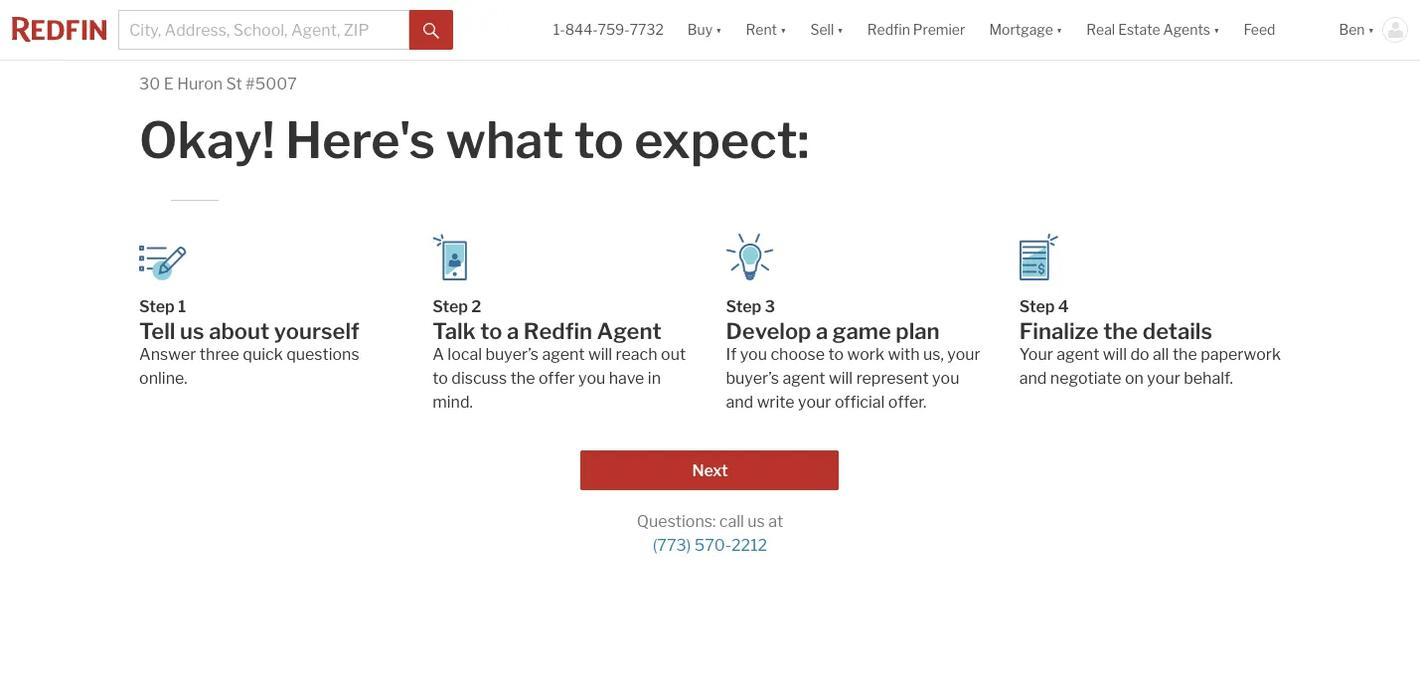 Task type: vqa. For each thing, say whether or not it's contained in the screenshot.
buyer's in the STEP 3 DEVELOP A GAME PLAN IF YOU CHOOSE TO WORK WITH US, YOUR BUYER'S AGENT WILL REPRESENT YOU AND WRITE YOUR OFFICIAL OFFER.
yes



Task type: locate. For each thing, give the bounding box(es) containing it.
will
[[589, 345, 613, 364], [1103, 345, 1128, 364], [829, 369, 853, 388]]

what
[[446, 110, 564, 170]]

step
[[139, 297, 175, 316], [433, 297, 468, 316], [726, 297, 762, 316], [1020, 297, 1055, 316]]

step left 4
[[1020, 297, 1055, 316]]

3 ▾ from the left
[[838, 21, 844, 38]]

0 horizontal spatial agent
[[542, 345, 585, 364]]

1-844-759-7732 link
[[554, 21, 664, 38]]

1 step from the left
[[139, 297, 175, 316]]

▾ right buy on the top
[[716, 21, 722, 38]]

all
[[1153, 345, 1170, 364]]

sell
[[811, 21, 835, 38]]

finalize
[[1020, 318, 1099, 344]]

agent down choose
[[783, 369, 826, 388]]

redfin up the offer
[[524, 318, 593, 344]]

0 horizontal spatial a
[[507, 318, 519, 344]]

will up have on the bottom of the page
[[589, 345, 613, 364]]

and
[[1020, 369, 1047, 388], [726, 393, 754, 412]]

the
[[1104, 318, 1139, 344], [1173, 345, 1198, 364], [511, 369, 535, 388]]

1 horizontal spatial redfin
[[868, 21, 911, 38]]

0 vertical spatial and
[[1020, 369, 1047, 388]]

you right if
[[740, 345, 768, 364]]

you left have on the bottom of the page
[[579, 369, 606, 388]]

the right all
[[1173, 345, 1198, 364]]

you down us,
[[933, 369, 960, 388]]

1-844-759-7732
[[554, 21, 664, 38]]

local
[[448, 345, 482, 364]]

redfin left premier
[[868, 21, 911, 38]]

0 vertical spatial your
[[948, 345, 981, 364]]

0 horizontal spatial buyer's
[[486, 345, 539, 364]]

step inside step 2 talk to a redfin agent a local buyer's agent will reach out to discuss the offer you have in mind.
[[433, 297, 468, 316]]

2 vertical spatial your
[[798, 393, 832, 412]]

a up choose
[[816, 318, 829, 344]]

▾ for buy ▾
[[716, 21, 722, 38]]

will inside step 3 develop a game plan if you choose to work with us, your buyer's agent will represent you and write your official offer.
[[829, 369, 853, 388]]

step inside step 3 develop a game plan if you choose to work with us, your buyer's agent will represent you and write your official offer.
[[726, 297, 762, 316]]

0 horizontal spatial us
[[180, 318, 204, 344]]

choose
[[771, 345, 825, 364]]

buyer's down if
[[726, 369, 780, 388]]

at
[[769, 512, 784, 531]]

your right "write"
[[798, 393, 832, 412]]

sell ▾ button
[[811, 0, 844, 60]]

sell ▾ button
[[799, 0, 856, 60]]

2
[[472, 297, 482, 316]]

ben
[[1340, 21, 1366, 38]]

1 vertical spatial redfin
[[524, 318, 593, 344]]

us down '1'
[[180, 318, 204, 344]]

to right "what"
[[575, 110, 624, 170]]

0 horizontal spatial the
[[511, 369, 535, 388]]

▾ right mortgage
[[1057, 21, 1063, 38]]

1 horizontal spatial buyer's
[[726, 369, 780, 388]]

844-
[[565, 21, 598, 38]]

huron
[[177, 75, 223, 93]]

will up 'official'
[[829, 369, 853, 388]]

7732
[[630, 21, 664, 38]]

do
[[1131, 345, 1150, 364]]

1 vertical spatial buyer's
[[726, 369, 780, 388]]

a up "discuss"
[[507, 318, 519, 344]]

work
[[848, 345, 885, 364]]

step for develop
[[726, 297, 762, 316]]

official
[[835, 393, 885, 412]]

0 horizontal spatial you
[[579, 369, 606, 388]]

step left 3
[[726, 297, 762, 316]]

buyer's inside step 3 develop a game plan if you choose to work with us, your buyer's agent will represent you and write your official offer.
[[726, 369, 780, 388]]

to
[[575, 110, 624, 170], [481, 318, 503, 344], [829, 345, 844, 364], [433, 369, 448, 388]]

2 horizontal spatial the
[[1173, 345, 1198, 364]]

2 a from the left
[[816, 318, 829, 344]]

buyer's
[[486, 345, 539, 364], [726, 369, 780, 388]]

real estate agents ▾
[[1087, 21, 1221, 38]]

0 vertical spatial buyer's
[[486, 345, 539, 364]]

agent
[[542, 345, 585, 364], [1057, 345, 1100, 364], [783, 369, 826, 388]]

1 vertical spatial the
[[1173, 345, 1198, 364]]

2 step from the left
[[433, 297, 468, 316]]

4 step from the left
[[1020, 297, 1055, 316]]

three
[[200, 345, 240, 364]]

your down all
[[1148, 369, 1181, 388]]

agent up negotiate on the bottom of the page
[[1057, 345, 1100, 364]]

0 horizontal spatial will
[[589, 345, 613, 364]]

us left at
[[748, 512, 765, 531]]

2 ▾ from the left
[[781, 21, 787, 38]]

▾ right rent
[[781, 21, 787, 38]]

4
[[1059, 297, 1069, 316]]

reach
[[616, 345, 658, 364]]

if
[[726, 345, 737, 364]]

#5007
[[246, 75, 297, 93]]

estate
[[1119, 21, 1161, 38]]

1 vertical spatial your
[[1148, 369, 1181, 388]]

agent up the offer
[[542, 345, 585, 364]]

will left do
[[1103, 345, 1128, 364]]

here's
[[285, 110, 436, 170]]

about
[[209, 318, 270, 344]]

and left "write"
[[726, 393, 754, 412]]

redfin premier button
[[856, 0, 978, 60]]

2 vertical spatial the
[[511, 369, 535, 388]]

rent ▾ button
[[746, 0, 787, 60]]

1 horizontal spatial us
[[748, 512, 765, 531]]

▾
[[716, 21, 722, 38], [781, 21, 787, 38], [838, 21, 844, 38], [1057, 21, 1063, 38], [1214, 21, 1221, 38], [1369, 21, 1375, 38]]

1 vertical spatial and
[[726, 393, 754, 412]]

the up do
[[1104, 318, 1139, 344]]

ben ▾
[[1340, 21, 1375, 38]]

▾ for sell ▾
[[838, 21, 844, 38]]

mortgage ▾ button
[[990, 0, 1063, 60]]

step 2 talk to a redfin agent a local buyer's agent will reach out to discuss the offer you have in mind.
[[433, 297, 686, 412]]

1 a from the left
[[507, 318, 519, 344]]

▾ for ben ▾
[[1369, 21, 1375, 38]]

2 horizontal spatial you
[[933, 369, 960, 388]]

0 vertical spatial redfin
[[868, 21, 911, 38]]

redfin inside step 2 talk to a redfin agent a local buyer's agent will reach out to discuss the offer you have in mind.
[[524, 318, 593, 344]]

4 ▾ from the left
[[1057, 21, 1063, 38]]

paperwork
[[1201, 345, 1282, 364]]

▾ right sell in the top of the page
[[838, 21, 844, 38]]

buy ▾ button
[[688, 0, 722, 60]]

your
[[948, 345, 981, 364], [1148, 369, 1181, 388], [798, 393, 832, 412]]

you inside step 2 talk to a redfin agent a local buyer's agent will reach out to discuss the offer you have in mind.
[[579, 369, 606, 388]]

step inside step 4 finalize the details your agent will do all the paperwork and negotiate on your behalf.
[[1020, 297, 1055, 316]]

3 step from the left
[[726, 297, 762, 316]]

step up talk
[[433, 297, 468, 316]]

▾ right agents
[[1214, 21, 1221, 38]]

rent ▾
[[746, 21, 787, 38]]

1 horizontal spatial your
[[948, 345, 981, 364]]

okay! here's what to expect:
[[139, 110, 810, 170]]

1 ▾ from the left
[[716, 21, 722, 38]]

0 horizontal spatial and
[[726, 393, 754, 412]]

0 vertical spatial us
[[180, 318, 204, 344]]

1 horizontal spatial agent
[[783, 369, 826, 388]]

and down your
[[1020, 369, 1047, 388]]

▾ for mortgage ▾
[[1057, 21, 1063, 38]]

and inside step 3 develop a game plan if you choose to work with us, your buyer's agent will represent you and write your official offer.
[[726, 393, 754, 412]]

1 horizontal spatial a
[[816, 318, 829, 344]]

2 horizontal spatial agent
[[1057, 345, 1100, 364]]

6 ▾ from the left
[[1369, 21, 1375, 38]]

2 horizontal spatial will
[[1103, 345, 1128, 364]]

your
[[1020, 345, 1054, 364]]

2 horizontal spatial your
[[1148, 369, 1181, 388]]

step up tell
[[139, 297, 175, 316]]

redfin premier
[[868, 21, 966, 38]]

yourself
[[274, 318, 360, 344]]

step inside step 1 tell us about yourself answer three quick questions online.
[[139, 297, 175, 316]]

0 vertical spatial the
[[1104, 318, 1139, 344]]

answer
[[139, 345, 196, 364]]

on
[[1126, 369, 1144, 388]]

a
[[507, 318, 519, 344], [816, 318, 829, 344]]

1-
[[554, 21, 565, 38]]

1 horizontal spatial will
[[829, 369, 853, 388]]

▾ for rent ▾
[[781, 21, 787, 38]]

submit search image
[[424, 23, 440, 39]]

us
[[180, 318, 204, 344], [748, 512, 765, 531]]

us inside step 1 tell us about yourself answer three quick questions online.
[[180, 318, 204, 344]]

to left work
[[829, 345, 844, 364]]

game
[[833, 318, 892, 344]]

1 horizontal spatial and
[[1020, 369, 1047, 388]]

30
[[139, 75, 160, 93]]

▾ right ben
[[1369, 21, 1375, 38]]

buyer's up "discuss"
[[486, 345, 539, 364]]

in
[[648, 369, 661, 388]]

your right us,
[[948, 345, 981, 364]]

the left the offer
[[511, 369, 535, 388]]

agent inside step 4 finalize the details your agent will do all the paperwork and negotiate on your behalf.
[[1057, 345, 1100, 364]]

step for talk
[[433, 297, 468, 316]]

0 horizontal spatial redfin
[[524, 318, 593, 344]]

1 vertical spatial us
[[748, 512, 765, 531]]



Task type: describe. For each thing, give the bounding box(es) containing it.
(773) 570-2212 link
[[653, 536, 768, 555]]

buy ▾ button
[[676, 0, 734, 60]]

759-
[[598, 21, 630, 38]]

you for if
[[933, 369, 960, 388]]

to inside step 3 develop a game plan if you choose to work with us, your buyer's agent will represent you and write your official offer.
[[829, 345, 844, 364]]

will inside step 2 talk to a redfin agent a local buyer's agent will reach out to discuss the offer you have in mind.
[[589, 345, 613, 364]]

sell ▾
[[811, 21, 844, 38]]

discuss
[[452, 369, 507, 388]]

quick
[[243, 345, 283, 364]]

write
[[757, 393, 795, 412]]

feed button
[[1232, 0, 1328, 60]]

mortgage
[[990, 21, 1054, 38]]

buy ▾
[[688, 21, 722, 38]]

step 1 tell us about yourself answer three quick questions online.
[[139, 297, 360, 388]]

and inside step 4 finalize the details your agent will do all the paperwork and negotiate on your behalf.
[[1020, 369, 1047, 388]]

0 horizontal spatial your
[[798, 393, 832, 412]]

step for tell
[[139, 297, 175, 316]]

out
[[661, 345, 686, 364]]

call
[[720, 512, 745, 531]]

agent
[[597, 318, 662, 344]]

real estate agents ▾ button
[[1075, 0, 1232, 60]]

you for agent
[[579, 369, 606, 388]]

questions: call us at (773) 570-2212
[[637, 512, 784, 555]]

plan
[[896, 318, 940, 344]]

a
[[433, 345, 444, 364]]

step for finalize
[[1020, 297, 1055, 316]]

buyer's inside step 2 talk to a redfin agent a local buyer's agent will reach out to discuss the offer you have in mind.
[[486, 345, 539, 364]]

okay!
[[139, 110, 275, 170]]

(773)
[[653, 536, 691, 555]]

step 4 finalize the details your agent will do all the paperwork and negotiate on your behalf.
[[1020, 297, 1282, 388]]

real
[[1087, 21, 1116, 38]]

2212
[[732, 536, 768, 555]]

30 e huron st #5007
[[139, 75, 297, 93]]

your inside step 4 finalize the details your agent will do all the paperwork and negotiate on your behalf.
[[1148, 369, 1181, 388]]

offer.
[[889, 393, 927, 412]]

570-
[[695, 536, 732, 555]]

will inside step 4 finalize the details your agent will do all the paperwork and negotiate on your behalf.
[[1103, 345, 1128, 364]]

premier
[[914, 21, 966, 38]]

to down a
[[433, 369, 448, 388]]

3
[[765, 297, 776, 316]]

st
[[226, 75, 242, 93]]

City, Address, School, Agent, ZIP search field
[[118, 10, 410, 50]]

the inside step 2 talk to a redfin agent a local buyer's agent will reach out to discuss the offer you have in mind.
[[511, 369, 535, 388]]

buy
[[688, 21, 713, 38]]

have
[[609, 369, 645, 388]]

mortgage ▾ button
[[978, 0, 1075, 60]]

feed
[[1244, 21, 1276, 38]]

step 3 develop a game plan if you choose to work with us, your buyer's agent will represent you and write your official offer.
[[726, 297, 981, 412]]

questions:
[[637, 512, 716, 531]]

e
[[164, 75, 174, 93]]

a inside step 3 develop a game plan if you choose to work with us, your buyer's agent will represent you and write your official offer.
[[816, 318, 829, 344]]

5 ▾ from the left
[[1214, 21, 1221, 38]]

real estate agents ▾ link
[[1087, 0, 1221, 60]]

next
[[692, 461, 728, 480]]

negotiate
[[1051, 369, 1122, 388]]

a inside step 2 talk to a redfin agent a local buyer's agent will reach out to discuss the offer you have in mind.
[[507, 318, 519, 344]]

tell
[[139, 318, 176, 344]]

rent
[[746, 21, 778, 38]]

1 horizontal spatial the
[[1104, 318, 1139, 344]]

us inside the questions: call us at (773) 570-2212
[[748, 512, 765, 531]]

us,
[[924, 345, 944, 364]]

expect:
[[635, 110, 810, 170]]

details
[[1143, 318, 1213, 344]]

develop
[[726, 318, 812, 344]]

online.
[[139, 369, 188, 388]]

questions
[[287, 345, 360, 364]]

to down 2 at the left of the page
[[481, 318, 503, 344]]

talk
[[433, 318, 476, 344]]

agent inside step 3 develop a game plan if you choose to work with us, your buyer's agent will represent you and write your official offer.
[[783, 369, 826, 388]]

agent inside step 2 talk to a redfin agent a local buyer's agent will reach out to discuss the offer you have in mind.
[[542, 345, 585, 364]]

mortgage ▾
[[990, 21, 1063, 38]]

represent
[[857, 369, 929, 388]]

next button
[[581, 450, 840, 490]]

1
[[178, 297, 186, 316]]

1 horizontal spatial you
[[740, 345, 768, 364]]

mind.
[[433, 393, 473, 412]]

behalf.
[[1184, 369, 1234, 388]]

redfin inside 'button'
[[868, 21, 911, 38]]

with
[[888, 345, 920, 364]]

agents
[[1164, 21, 1211, 38]]



